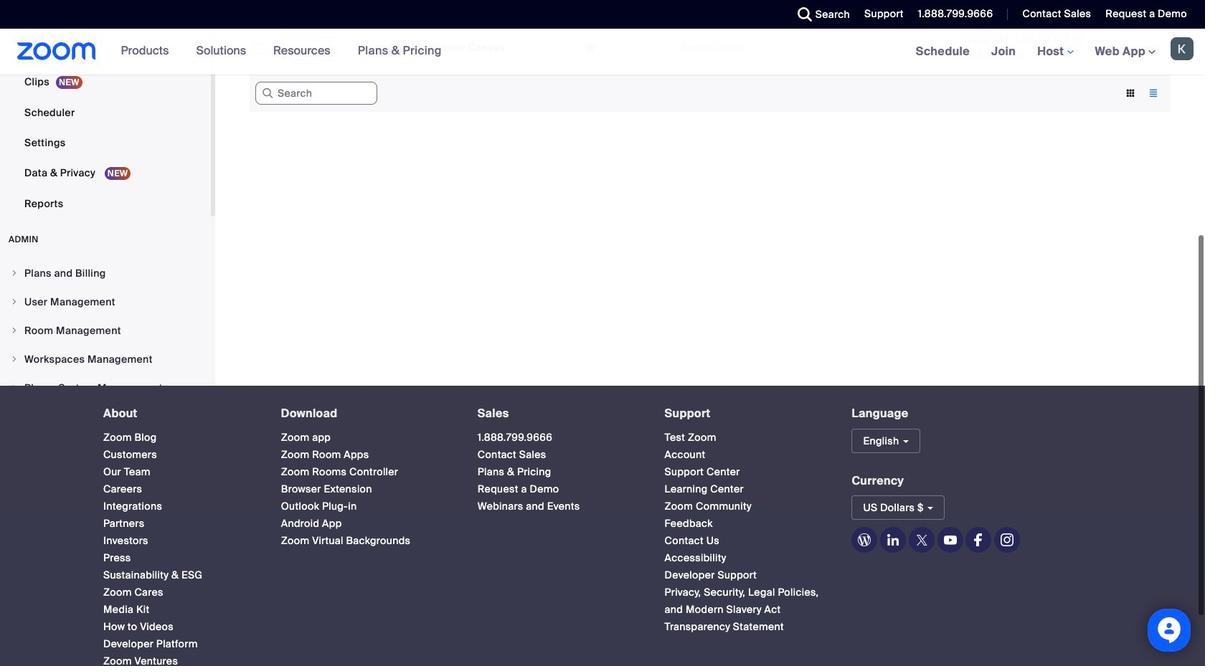 Task type: vqa. For each thing, say whether or not it's contained in the screenshot.
second menu item from the top
yes



Task type: describe. For each thing, give the bounding box(es) containing it.
product information navigation
[[110, 29, 453, 75]]

3 right image from the top
[[10, 355, 19, 364]]

3 heading from the left
[[478, 408, 639, 420]]

learning experience canvas element
[[362, 41, 505, 54]]

1 heading from the left
[[103, 408, 255, 420]]

meetings navigation
[[905, 29, 1206, 75]]

4 menu item from the top
[[0, 346, 211, 373]]

1 right image from the top
[[10, 298, 19, 306]]

1 menu item from the top
[[0, 260, 211, 287]]

5 menu item from the top
[[0, 375, 211, 402]]

starred element
[[573, 0, 675, 19]]

list mode, selected image
[[1143, 87, 1165, 100]]

admin menu menu
[[0, 260, 211, 461]]

Search text field
[[255, 82, 377, 105]]

2 right image from the top
[[10, 327, 19, 335]]

4 heading from the left
[[665, 408, 826, 420]]



Task type: locate. For each thing, give the bounding box(es) containing it.
zoom logo image
[[17, 42, 96, 60]]

cell
[[814, 44, 952, 50]]

grid mode, not selected image
[[1120, 87, 1143, 100]]

name element
[[356, 0, 573, 19]]

2 heading from the left
[[281, 408, 452, 420]]

profile picture image
[[1171, 37, 1194, 60]]

banner
[[0, 29, 1206, 75]]

menu item
[[0, 260, 211, 287], [0, 289, 211, 316], [0, 317, 211, 344], [0, 346, 211, 373], [0, 375, 211, 402]]

4 right image from the top
[[10, 384, 19, 393]]

right image
[[10, 298, 19, 306], [10, 327, 19, 335], [10, 355, 19, 364], [10, 384, 19, 393]]

heading
[[103, 408, 255, 420], [281, 408, 452, 420], [478, 408, 639, 420], [665, 408, 826, 420]]

3 menu item from the top
[[0, 317, 211, 344]]

2 menu item from the top
[[0, 289, 211, 316]]

personal menu menu
[[0, 0, 211, 220]]

thumbnail of learning experience canvas image
[[276, 29, 344, 66]]

application
[[250, 0, 1171, 76], [579, 36, 670, 58]]

right image
[[10, 269, 19, 278]]



